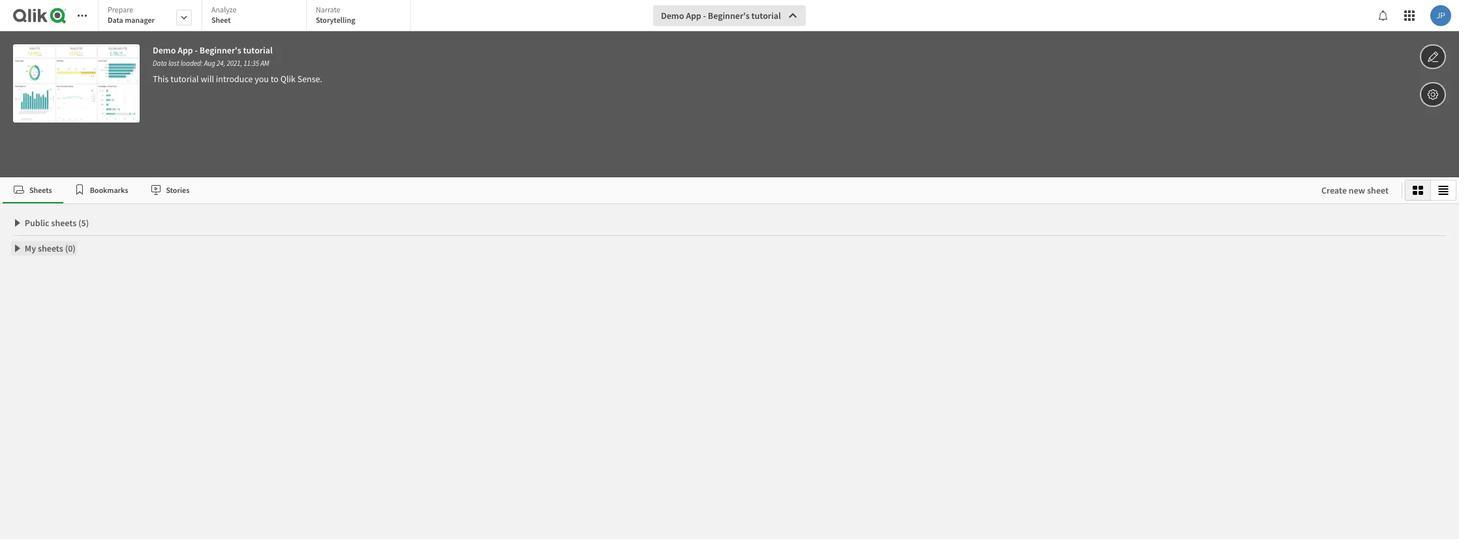 Task type: describe. For each thing, give the bounding box(es) containing it.
sheet
[[1368, 185, 1389, 197]]

to
[[271, 73, 279, 85]]

analyze
[[212, 5, 237, 14]]

expand image
[[12, 244, 23, 254]]

tab list inside toolbar
[[98, 0, 416, 33]]

group inside 'application'
[[1406, 180, 1457, 201]]

beginner's for demo app - beginner's tutorial
[[708, 10, 750, 22]]

demo app - beginner's tutorial
[[661, 10, 781, 22]]

edit image
[[1428, 49, 1440, 65]]

data inside prepare data manager
[[108, 15, 123, 25]]

create new sheet button
[[1312, 180, 1400, 201]]

my sheets (0)
[[25, 243, 76, 255]]

my
[[25, 243, 36, 255]]

grid view image
[[1413, 185, 1424, 196]]

prepare
[[108, 5, 133, 14]]

0 horizontal spatial tutorial
[[171, 73, 199, 85]]

bookmarks
[[90, 185, 128, 195]]

create
[[1322, 185, 1347, 197]]

24,
[[217, 59, 225, 68]]

application containing demo app - beginner's tutorial
[[0, 0, 1460, 540]]

sheet
[[212, 15, 231, 25]]

prepare data manager
[[108, 5, 155, 25]]

collapse image
[[12, 218, 23, 228]]

demo app - beginner's tutorial data last loaded: aug 24, 2021, 11:35 am this tutorial will introduce you to qlik sense.
[[153, 44, 323, 85]]

tutorial for demo app - beginner's tutorial data last loaded: aug 24, 2021, 11:35 am this tutorial will introduce you to qlik sense.
[[243, 44, 273, 56]]

list view image
[[1439, 185, 1449, 196]]

bookmarks button
[[63, 178, 139, 204]]

storytelling
[[316, 15, 355, 25]]

narrate
[[316, 5, 341, 14]]

beginner's for demo app - beginner's tutorial data last loaded: aug 24, 2021, 11:35 am this tutorial will introduce you to qlik sense.
[[200, 44, 241, 56]]

(0)
[[65, 243, 76, 255]]

2021,
[[227, 59, 242, 68]]

james peterson image
[[1431, 5, 1452, 26]]

analyze sheet
[[212, 5, 237, 25]]

(5)
[[78, 217, 89, 229]]

loaded:
[[181, 59, 203, 68]]

11:35
[[244, 59, 259, 68]]

stories button
[[139, 178, 201, 204]]

app options image
[[1428, 87, 1440, 102]]

narrate storytelling
[[316, 5, 355, 25]]

sense.
[[297, 73, 323, 85]]

sheets button
[[3, 178, 63, 204]]



Task type: vqa. For each thing, say whether or not it's contained in the screenshot.
SALES BY PRODUCT LINE
no



Task type: locate. For each thing, give the bounding box(es) containing it.
tutorial
[[752, 10, 781, 22], [243, 44, 273, 56], [171, 73, 199, 85]]

beginner's inside demo app - beginner's tutorial data last loaded: aug 24, 2021, 11:35 am this tutorial will introduce you to qlik sense.
[[200, 44, 241, 56]]

sheets for my sheets
[[38, 243, 63, 255]]

1 horizontal spatial -
[[703, 10, 706, 22]]

1 vertical spatial app
[[178, 44, 193, 56]]

- for demo app - beginner's tutorial data last loaded: aug 24, 2021, 11:35 am this tutorial will introduce you to qlik sense.
[[195, 44, 198, 56]]

1 vertical spatial tab list
[[3, 178, 1309, 204]]

demo for demo app - beginner's tutorial data last loaded: aug 24, 2021, 11:35 am this tutorial will introduce you to qlik sense.
[[153, 44, 176, 56]]

- inside demo app - beginner's tutorial data last loaded: aug 24, 2021, 11:35 am this tutorial will introduce you to qlik sense.
[[195, 44, 198, 56]]

stories
[[166, 185, 190, 195]]

1 vertical spatial data
[[153, 59, 167, 68]]

demo app - beginner's tutorial button
[[653, 5, 806, 26]]

0 vertical spatial app
[[686, 10, 702, 22]]

beginner's
[[708, 10, 750, 22], [200, 44, 241, 56]]

0 vertical spatial demo
[[661, 10, 684, 22]]

demo
[[661, 10, 684, 22], [153, 44, 176, 56]]

tutorial for demo app - beginner's tutorial
[[752, 10, 781, 22]]

manager
[[125, 15, 155, 25]]

demo inside demo app - beginner's tutorial data last loaded: aug 24, 2021, 11:35 am this tutorial will introduce you to qlik sense.
[[153, 44, 176, 56]]

toolbar
[[0, 0, 1460, 178]]

data inside demo app - beginner's tutorial data last loaded: aug 24, 2021, 11:35 am this tutorial will introduce you to qlik sense.
[[153, 59, 167, 68]]

sheets for public sheets
[[51, 217, 77, 229]]

sheets left (5)
[[51, 217, 77, 229]]

last
[[168, 59, 179, 68]]

toolbar containing demo app - beginner's tutorial
[[0, 0, 1460, 178]]

app inside button
[[686, 10, 702, 22]]

1 horizontal spatial tutorial
[[243, 44, 273, 56]]

sheets left (0)
[[38, 243, 63, 255]]

0 horizontal spatial -
[[195, 44, 198, 56]]

1 vertical spatial -
[[195, 44, 198, 56]]

am
[[261, 59, 269, 68]]

sheets
[[51, 217, 77, 229], [38, 243, 63, 255]]

tab list containing prepare
[[98, 0, 416, 33]]

this
[[153, 73, 169, 85]]

- for demo app - beginner's tutorial
[[703, 10, 706, 22]]

1 horizontal spatial data
[[153, 59, 167, 68]]

-
[[703, 10, 706, 22], [195, 44, 198, 56]]

app inside demo app - beginner's tutorial data last loaded: aug 24, 2021, 11:35 am this tutorial will introduce you to qlik sense.
[[178, 44, 193, 56]]

app for demo app - beginner's tutorial
[[686, 10, 702, 22]]

0 vertical spatial beginner's
[[708, 10, 750, 22]]

create new sheet
[[1322, 185, 1389, 197]]

qlik
[[280, 73, 296, 85]]

demo inside demo app - beginner's tutorial button
[[661, 10, 684, 22]]

you
[[255, 73, 269, 85]]

application
[[0, 0, 1460, 540]]

public sheets (5)
[[25, 217, 89, 229]]

public
[[25, 217, 49, 229]]

demo for demo app - beginner's tutorial
[[661, 10, 684, 22]]

0 vertical spatial data
[[108, 15, 123, 25]]

1 horizontal spatial demo
[[661, 10, 684, 22]]

beginner's inside button
[[708, 10, 750, 22]]

2 horizontal spatial tutorial
[[752, 10, 781, 22]]

group
[[1406, 180, 1457, 201]]

1 vertical spatial tutorial
[[243, 44, 273, 56]]

will
[[201, 73, 214, 85]]

1 vertical spatial beginner's
[[200, 44, 241, 56]]

introduce
[[216, 73, 253, 85]]

tab list containing sheets
[[3, 178, 1309, 204]]

tab list
[[98, 0, 416, 33], [3, 178, 1309, 204]]

1 vertical spatial sheets
[[38, 243, 63, 255]]

2 vertical spatial tutorial
[[171, 73, 199, 85]]

1 horizontal spatial app
[[686, 10, 702, 22]]

data down "prepare"
[[108, 15, 123, 25]]

1 horizontal spatial beginner's
[[708, 10, 750, 22]]

app for demo app - beginner's tutorial data last loaded: aug 24, 2021, 11:35 am this tutorial will introduce you to qlik sense.
[[178, 44, 193, 56]]

0 vertical spatial tab list
[[98, 0, 416, 33]]

new
[[1349, 185, 1366, 197]]

data left last
[[153, 59, 167, 68]]

app
[[686, 10, 702, 22], [178, 44, 193, 56]]

sheets
[[29, 185, 52, 195]]

0 vertical spatial sheets
[[51, 217, 77, 229]]

- inside button
[[703, 10, 706, 22]]

0 horizontal spatial demo
[[153, 44, 176, 56]]

0 horizontal spatial beginner's
[[200, 44, 241, 56]]

aug
[[204, 59, 215, 68]]

0 horizontal spatial app
[[178, 44, 193, 56]]

0 vertical spatial -
[[703, 10, 706, 22]]

0 vertical spatial tutorial
[[752, 10, 781, 22]]

data
[[108, 15, 123, 25], [153, 59, 167, 68]]

1 vertical spatial demo
[[153, 44, 176, 56]]

0 horizontal spatial data
[[108, 15, 123, 25]]

tutorial inside demo app - beginner's tutorial button
[[752, 10, 781, 22]]



